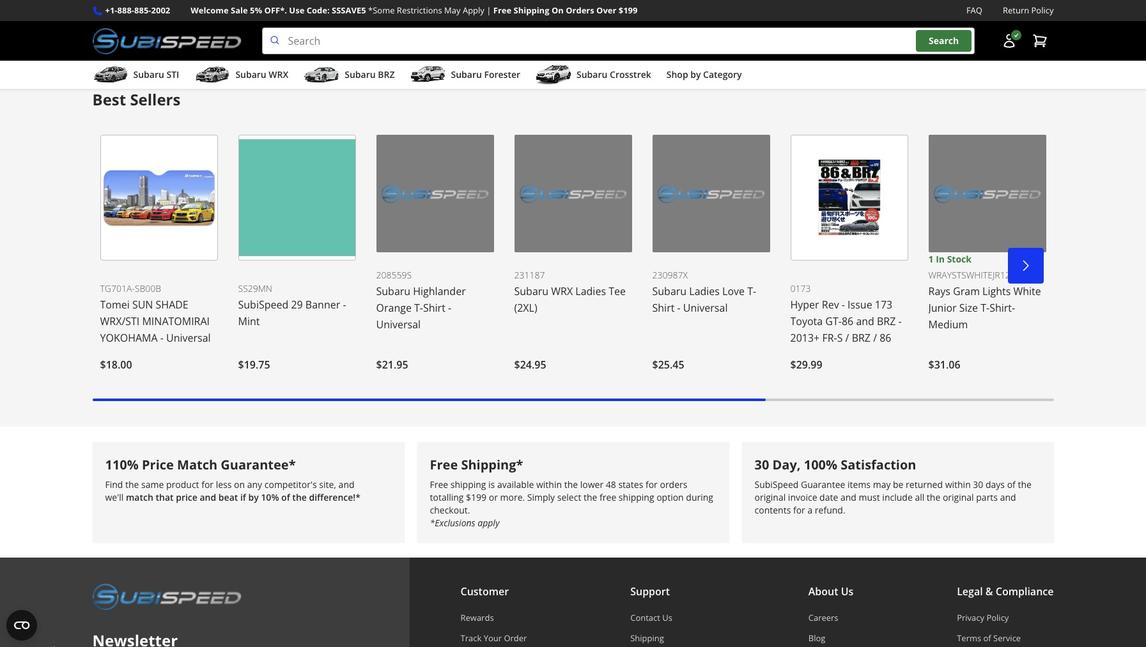 Task type: locate. For each thing, give the bounding box(es) containing it.
by inside dropdown button
[[691, 68, 701, 81]]

welcome
[[191, 4, 229, 16]]

shipping left is on the bottom
[[451, 479, 486, 491]]

universal for orange
[[376, 318, 421, 332]]

subaru inside the "subaru highlander orange t-shirt - universal"
[[376, 285, 411, 299]]

subispeed 29 banner - mint
[[238, 298, 346, 329]]

1 horizontal spatial wrx
[[551, 285, 573, 299]]

universal down orange
[[376, 318, 421, 332]]

same
[[141, 479, 164, 491]]

ladies left love
[[689, 285, 720, 299]]

free
[[493, 4, 512, 16], [430, 457, 458, 474], [430, 479, 448, 491]]

1 horizontal spatial original
[[943, 491, 974, 504]]

& right legal at right
[[986, 585, 993, 599]]

0 vertical spatial subispeed logo image
[[92, 28, 241, 54]]

1 horizontal spatial /
[[874, 331, 877, 345]]

0 vertical spatial of
[[1008, 479, 1016, 491]]

subaru inside "subaru ladies love t- shirt - universal"
[[653, 285, 687, 299]]

the right all
[[927, 491, 941, 504]]

shirt down highlander
[[423, 301, 446, 315]]

& inside key chains & lanyards link
[[160, 6, 167, 20]]

1 horizontal spatial within
[[945, 479, 971, 491]]

0 horizontal spatial /
[[846, 331, 849, 345]]

subispeed inside 30 day, 100% satisfaction subispeed guarantee items may be returned within 30 days of the original invoice date and must include all the original parts and contents for a refund.
[[755, 479, 799, 491]]

tomei sun shade wrx/sti minatomirai yokohama - universal image
[[100, 135, 218, 261]]

minatomirai
[[142, 315, 210, 329]]

wrx inside dropdown button
[[269, 68, 289, 81]]

1 horizontal spatial shirt
[[653, 301, 675, 315]]

shipping down states
[[619, 491, 654, 504]]

within inside free shipping* free shipping is available within the lower 48 states for orders totalling $199 or more. simply select the free shipping option during checkout. *exclusions apply
[[536, 479, 562, 491]]

match
[[177, 457, 217, 474]]

the inside find the same product for less on any competitor's site, and we'll
[[125, 479, 139, 491]]

or
[[489, 491, 498, 504]]

2 horizontal spatial t-
[[981, 301, 990, 315]]

t- for orange
[[414, 301, 423, 315]]

0 horizontal spatial for
[[202, 479, 214, 491]]

within up 'simply'
[[536, 479, 562, 491]]

t- inside "subaru ladies love t- shirt - universal"
[[748, 285, 757, 299]]

0 horizontal spatial ladies
[[576, 285, 606, 299]]

1 vertical spatial policy
[[987, 612, 1009, 624]]

of right days
[[1008, 479, 1016, 491]]

subaru forester button
[[410, 63, 521, 89]]

for inside 30 day, 100% satisfaction subispeed guarantee items may be returned within 30 days of the original invoice date and must include all the original parts and contents for a refund.
[[793, 504, 806, 516]]

original up contents
[[755, 491, 786, 504]]

888-
[[117, 4, 134, 16]]

ss29mn
[[238, 283, 272, 295]]

0 horizontal spatial shirt
[[423, 301, 446, 315]]

subaru left 'sti'
[[133, 68, 164, 81]]

and left beat
[[200, 491, 216, 504]]

$199 left or
[[466, 491, 487, 504]]

universal inside tomei sun shade wrx/sti minatomirai yokohama - universal
[[166, 331, 211, 345]]

0 horizontal spatial brz
[[378, 68, 395, 81]]

48
[[606, 479, 616, 491]]

track your order
[[461, 633, 527, 644]]

0 horizontal spatial us
[[663, 612, 673, 624]]

within right returned
[[945, 479, 971, 491]]

product
[[166, 479, 199, 491]]

on
[[234, 479, 245, 491]]

$199 right over
[[619, 4, 638, 16]]

tg701a-
[[100, 283, 135, 295]]

1 horizontal spatial for
[[646, 479, 658, 491]]

86
[[842, 315, 854, 329], [880, 331, 892, 345]]

universal inside "subaru ladies love t- shirt - universal"
[[683, 301, 728, 315]]

0 horizontal spatial $199
[[466, 491, 487, 504]]

- down minatomirai at the left of page
[[160, 331, 164, 345]]

by right the shop
[[691, 68, 701, 81]]

1 horizontal spatial universal
[[376, 318, 421, 332]]

universal for love
[[683, 301, 728, 315]]

0 vertical spatial 86
[[842, 315, 854, 329]]

back
[[591, 6, 614, 20]]

0 horizontal spatial shipping
[[451, 479, 486, 491]]

t- inside the "subaru highlander orange t-shirt - universal"
[[414, 301, 423, 315]]

for inside free shipping* free shipping is available within the lower 48 states for orders totalling $199 or more. simply select the free shipping option during checkout. *exclusions apply
[[646, 479, 658, 491]]

$25.45
[[653, 358, 685, 372]]

0 vertical spatial &
[[160, 6, 167, 20]]

the up "select"
[[564, 479, 578, 491]]

shop
[[667, 68, 688, 81]]

return policy link
[[1003, 4, 1054, 17]]

1 horizontal spatial us
[[841, 585, 854, 599]]

0 horizontal spatial &
[[160, 6, 167, 20]]

love
[[723, 285, 745, 299]]

0 vertical spatial subispeed
[[238, 298, 289, 312]]

junior
[[929, 301, 957, 315]]

crosstrek
[[610, 68, 651, 81]]

t- inside the 1 in stock wraystswhitejr120 rays gram lights white junior size t-shirt- medium
[[981, 301, 990, 315]]

of down competitor's
[[281, 491, 290, 504]]

2 within from the left
[[945, 479, 971, 491]]

competitor's
[[265, 479, 317, 491]]

for right states
[[646, 479, 658, 491]]

2 horizontal spatial brz
[[877, 315, 896, 329]]

subaru inside dropdown button
[[451, 68, 482, 81]]

ladies inside "subaru ladies love t- shirt - universal"
[[689, 285, 720, 299]]

faq link
[[967, 4, 983, 17]]

and down issue
[[856, 315, 875, 329]]

subaru left the forester
[[451, 68, 482, 81]]

subaru right a subaru brz thumbnail image
[[345, 68, 376, 81]]

1 horizontal spatial brz
[[852, 331, 871, 345]]

/ down 173 on the right top of the page
[[874, 331, 877, 345]]

$31.06
[[929, 358, 961, 372]]

subaru for subaru ladies love t- shirt - universal
[[653, 285, 687, 299]]

subaru down 231187 on the left top of page
[[514, 285, 549, 299]]

shirt inside "subaru ladies love t- shirt - universal"
[[653, 301, 675, 315]]

0 horizontal spatial universal
[[166, 331, 211, 345]]

best sellers
[[92, 89, 181, 110]]

86 down 173 on the right top of the page
[[880, 331, 892, 345]]

the up match
[[125, 479, 139, 491]]

subaru for subaru highlander orange t-shirt - universal
[[376, 285, 411, 299]]

subaru wrx
[[236, 68, 289, 81]]

1 horizontal spatial $199
[[619, 4, 638, 16]]

110% price match guarantee*
[[105, 457, 296, 474]]

885-
[[134, 4, 151, 16]]

subispeed down day,
[[755, 479, 799, 491]]

a subaru brz thumbnail image image
[[304, 65, 340, 84]]

for
[[202, 479, 214, 491], [646, 479, 658, 491], [793, 504, 806, 516]]

original
[[755, 491, 786, 504], [943, 491, 974, 504]]

subaru down the 230987x
[[653, 285, 687, 299]]

subaru inside dropdown button
[[236, 68, 266, 81]]

0 horizontal spatial original
[[755, 491, 786, 504]]

- right the banner
[[343, 298, 346, 312]]

1 vertical spatial shipping
[[631, 633, 664, 644]]

track your order link
[[461, 633, 527, 644]]

0 vertical spatial policy
[[1032, 4, 1054, 16]]

1 horizontal spatial policy
[[1032, 4, 1054, 16]]

for left less
[[202, 479, 214, 491]]

2 horizontal spatial of
[[1008, 479, 1016, 491]]

t- right love
[[748, 285, 757, 299]]

0 horizontal spatial subispeed
[[238, 298, 289, 312]]

shirt inside the "subaru highlander orange t-shirt - universal"
[[423, 301, 446, 315]]

back packs link
[[580, 0, 810, 40]]

privacy
[[957, 612, 985, 624]]

brz right the s
[[852, 331, 871, 345]]

t- right orange
[[414, 301, 423, 315]]

30 left day,
[[755, 457, 769, 474]]

0 horizontal spatial policy
[[987, 612, 1009, 624]]

policy right 'return'
[[1032, 4, 1054, 16]]

subaru inside subaru wrx ladies tee (2xl)
[[514, 285, 549, 299]]

wrx left a subaru brz thumbnail image
[[269, 68, 289, 81]]

the down lower
[[584, 491, 598, 504]]

subispeed 29 banner - mint image
[[238, 135, 356, 261]]

2 horizontal spatial universal
[[683, 301, 728, 315]]

orders
[[660, 479, 688, 491]]

1 vertical spatial subispeed logo image
[[92, 584, 241, 610]]

1 horizontal spatial shipping
[[619, 491, 654, 504]]

original left parts
[[943, 491, 974, 504]]

1 horizontal spatial &
[[986, 585, 993, 599]]

1 vertical spatial subispeed
[[755, 479, 799, 491]]

subaru for subaru sti
[[133, 68, 164, 81]]

about us
[[809, 585, 854, 599]]

simply
[[527, 491, 555, 504]]

1 horizontal spatial by
[[691, 68, 701, 81]]

shop by category button
[[667, 63, 742, 89]]

2 vertical spatial brz
[[852, 331, 871, 345]]

86 up the s
[[842, 315, 854, 329]]

mint
[[238, 315, 260, 329]]

a subaru sti thumbnail image image
[[92, 65, 128, 84]]

subaru highlander orange t-shirt - universal image
[[376, 135, 494, 253]]

search button
[[916, 30, 972, 52]]

ladies left tee
[[576, 285, 606, 299]]

match that price and beat if by 10% of the difference!*
[[126, 491, 361, 504]]

+1-888-885-2002
[[105, 4, 170, 16]]

items
[[848, 479, 871, 491]]

a subaru crosstrek thumbnail image image
[[536, 65, 572, 84]]

subaru left crosstrek on the right of page
[[577, 68, 608, 81]]

stock
[[947, 253, 972, 265]]

1 within from the left
[[536, 479, 562, 491]]

subaru down 208559s
[[376, 285, 411, 299]]

track
[[461, 633, 482, 644]]

subispeed
[[238, 298, 289, 312], [755, 479, 799, 491]]

1 vertical spatial of
[[281, 491, 290, 504]]

shipping
[[514, 4, 550, 16], [631, 633, 664, 644]]

trinkets
[[347, 6, 387, 20]]

110%
[[105, 457, 139, 474]]

shipping*
[[461, 457, 523, 474]]

t- right the size
[[981, 301, 990, 315]]

wrx inside subaru wrx ladies tee (2xl)
[[551, 285, 573, 299]]

1 vertical spatial $199
[[466, 491, 487, 504]]

ladies inside subaru wrx ladies tee (2xl)
[[576, 285, 606, 299]]

- inside "subaru ladies love t- shirt - universal"
[[677, 301, 681, 315]]

universal inside the "subaru highlander orange t-shirt - universal"
[[376, 318, 421, 332]]

0 vertical spatial free
[[493, 4, 512, 16]]

toyota
[[791, 315, 823, 329]]

and
[[856, 315, 875, 329], [339, 479, 355, 491], [200, 491, 216, 504], [841, 491, 857, 504], [1000, 491, 1016, 504]]

30 up parts
[[973, 479, 984, 491]]

and up difference!*
[[339, 479, 355, 491]]

difference!*
[[309, 491, 361, 504]]

2 vertical spatial of
[[984, 633, 992, 644]]

230987x
[[653, 269, 688, 282]]

day,
[[773, 457, 801, 474]]

universal
[[683, 301, 728, 315], [376, 318, 421, 332], [166, 331, 211, 345]]

1 horizontal spatial 86
[[880, 331, 892, 345]]

1 horizontal spatial ladies
[[689, 285, 720, 299]]

universal down love
[[683, 301, 728, 315]]

- down highlander
[[448, 301, 452, 315]]

us up shipping link
[[663, 612, 673, 624]]

0 vertical spatial us
[[841, 585, 854, 599]]

1 vertical spatial wrx
[[551, 285, 573, 299]]

be
[[893, 479, 904, 491]]

shirt down the 230987x
[[653, 301, 675, 315]]

1 vertical spatial by
[[248, 491, 259, 504]]

guarantee
[[801, 479, 846, 491]]

free
[[600, 491, 617, 504]]

subispeed down ss29mn
[[238, 298, 289, 312]]

30
[[755, 457, 769, 474], [973, 479, 984, 491]]

1 / from the left
[[846, 331, 849, 345]]

2 original from the left
[[943, 491, 974, 504]]

- down the 230987x
[[677, 301, 681, 315]]

1 ladies from the left
[[576, 285, 606, 299]]

policy up terms of service link
[[987, 612, 1009, 624]]

refund.
[[815, 504, 846, 516]]

lower
[[580, 479, 604, 491]]

1 horizontal spatial subispeed
[[755, 479, 799, 491]]

0 vertical spatial shipping
[[514, 4, 550, 16]]

subaru brz
[[345, 68, 395, 81]]

of right terms
[[984, 633, 992, 644]]

$19.75
[[238, 358, 270, 372]]

- right rev
[[842, 298, 845, 312]]

totalling
[[430, 491, 464, 504]]

0 vertical spatial $199
[[619, 4, 638, 16]]

0 vertical spatial brz
[[378, 68, 395, 81]]

universal down minatomirai at the left of page
[[166, 331, 211, 345]]

1 vertical spatial 86
[[880, 331, 892, 345]]

1 vertical spatial shipping
[[619, 491, 654, 504]]

2 horizontal spatial for
[[793, 504, 806, 516]]

0 horizontal spatial wrx
[[269, 68, 289, 81]]

1 vertical spatial 30
[[973, 479, 984, 491]]

about
[[809, 585, 839, 599]]

1 horizontal spatial t-
[[748, 285, 757, 299]]

wrx left tee
[[551, 285, 573, 299]]

1 horizontal spatial of
[[984, 633, 992, 644]]

code:
[[307, 4, 330, 16]]

0 horizontal spatial t-
[[414, 301, 423, 315]]

subaru for subaru wrx ladies tee (2xl)
[[514, 285, 549, 299]]

1 shirt from the left
[[423, 301, 446, 315]]

0 vertical spatial by
[[691, 68, 701, 81]]

/ right the s
[[846, 331, 849, 345]]

2 ladies from the left
[[689, 285, 720, 299]]

wrx for subaru wrx ladies tee (2xl)
[[551, 285, 573, 299]]

issue
[[848, 298, 873, 312]]

button image
[[1002, 33, 1017, 49]]

terms of service link
[[957, 633, 1054, 644]]

for left a
[[793, 504, 806, 516]]

the right days
[[1018, 479, 1032, 491]]

by right if
[[248, 491, 259, 504]]

subaru wrx ladies tee (2xl) image
[[514, 135, 632, 253]]

orange
[[376, 301, 412, 315]]

0 vertical spatial 30
[[755, 457, 769, 474]]

shipping left on
[[514, 4, 550, 16]]

careers link
[[809, 612, 854, 624]]

guarantee*
[[221, 457, 296, 474]]

2 shirt from the left
[[653, 301, 675, 315]]

subispeed logo image
[[92, 28, 241, 54], [92, 584, 241, 610]]

brz left a subaru forester thumbnail image
[[378, 68, 395, 81]]

1 vertical spatial us
[[663, 612, 673, 624]]

subaru ladies love t-shirt - universal image
[[653, 135, 770, 253]]

find
[[105, 479, 123, 491]]

& right 885-
[[160, 6, 167, 20]]

subaru right the a subaru wrx thumbnail image
[[236, 68, 266, 81]]

brz down 173 on the right top of the page
[[877, 315, 896, 329]]

us right "about" at the right of page
[[841, 585, 854, 599]]

rewards
[[461, 612, 494, 624]]

0 horizontal spatial within
[[536, 479, 562, 491]]

0 vertical spatial wrx
[[269, 68, 289, 81]]

shipping down contact
[[631, 633, 664, 644]]

include
[[883, 491, 913, 504]]

1 vertical spatial &
[[986, 585, 993, 599]]



Task type: vqa. For each thing, say whether or not it's contained in the screenshot.
during
yes



Task type: describe. For each thing, give the bounding box(es) containing it.
2013+
[[791, 331, 820, 345]]

t- for love
[[748, 285, 757, 299]]

brz inside dropdown button
[[378, 68, 395, 81]]

subaru sti
[[133, 68, 179, 81]]

- left junior
[[899, 315, 902, 329]]

key
[[103, 6, 121, 20]]

key chains & lanyards link
[[92, 0, 323, 40]]

free shipping* free shipping is available within the lower 48 states for orders totalling $199 or more. simply select the free shipping option during checkout. *exclusions apply
[[430, 457, 714, 529]]

states
[[619, 479, 643, 491]]

of inside 30 day, 100% satisfaction subispeed guarantee items may be returned within 30 days of the original invoice date and must include all the original parts and contents for a refund.
[[1008, 479, 1016, 491]]

subispeed inside subispeed 29 banner - mint
[[238, 298, 289, 312]]

subaru sti button
[[92, 63, 179, 89]]

- inside the "subaru highlander orange t-shirt - universal"
[[448, 301, 452, 315]]

best
[[92, 89, 126, 110]]

shirt for ladies
[[653, 301, 675, 315]]

10%
[[261, 491, 279, 504]]

contents
[[755, 504, 791, 516]]

and inside find the same product for less on any competitor's site, and we'll
[[339, 479, 355, 491]]

price
[[142, 457, 174, 474]]

privacy policy
[[957, 612, 1009, 624]]

*some
[[368, 4, 395, 16]]

option
[[657, 491, 684, 504]]

+1-888-885-2002 link
[[105, 4, 170, 17]]

less
[[216, 479, 232, 491]]

1 horizontal spatial 30
[[973, 479, 984, 491]]

and down items
[[841, 491, 857, 504]]

subaru for subaru wrx
[[236, 68, 266, 81]]

invoice
[[788, 491, 818, 504]]

$199 inside free shipping* free shipping is available within the lower 48 states for orders totalling $199 or more. simply select the free shipping option during checkout. *exclusions apply
[[466, 491, 487, 504]]

1
[[929, 253, 934, 265]]

service
[[994, 633, 1021, 644]]

1 original from the left
[[755, 491, 786, 504]]

the down competitor's
[[292, 491, 307, 504]]

0173
[[791, 283, 811, 295]]

legal & compliance
[[957, 585, 1054, 599]]

0 horizontal spatial of
[[281, 491, 290, 504]]

hyper rev - issue 173 toyota gt-86 and brz - 2013+ fr-s / brz / 86 image
[[791, 135, 908, 261]]

chains
[[124, 6, 157, 20]]

during
[[686, 491, 714, 504]]

$21.95
[[376, 358, 408, 372]]

us for contact us
[[663, 612, 673, 624]]

a subaru forester thumbnail image image
[[410, 65, 446, 84]]

search
[[929, 35, 959, 47]]

- inside tomei sun shade wrx/sti minatomirai yokohama - universal
[[160, 331, 164, 345]]

is
[[489, 479, 495, 491]]

white
[[1014, 285, 1041, 299]]

within inside 30 day, 100% satisfaction subispeed guarantee items may be returned within 30 days of the original invoice date and must include all the original parts and contents for a refund.
[[945, 479, 971, 491]]

- inside subispeed 29 banner - mint
[[343, 298, 346, 312]]

us for about us
[[841, 585, 854, 599]]

may
[[873, 479, 891, 491]]

2 subispeed logo image from the top
[[92, 584, 241, 610]]

must
[[859, 491, 880, 504]]

apply
[[478, 517, 500, 529]]

0 horizontal spatial 86
[[842, 315, 854, 329]]

|
[[487, 4, 491, 16]]

1 vertical spatial brz
[[877, 315, 896, 329]]

1 vertical spatial free
[[430, 457, 458, 474]]

wrx/sti
[[100, 315, 140, 329]]

hyper rev - issue 173 toyota gt-86 and brz - 2013+ fr-s / brz / 86
[[791, 298, 902, 345]]

parts
[[977, 491, 998, 504]]

size
[[960, 301, 978, 315]]

shirt for highlander
[[423, 301, 446, 315]]

match
[[126, 491, 153, 504]]

$29.99
[[791, 358, 823, 372]]

1 horizontal spatial shipping
[[631, 633, 664, 644]]

blog
[[809, 633, 826, 644]]

a subaru wrx thumbnail image image
[[195, 65, 230, 84]]

on
[[552, 4, 564, 16]]

gram
[[953, 285, 980, 299]]

in
[[936, 253, 945, 265]]

(2xl)
[[514, 301, 538, 315]]

policy for return policy
[[1032, 4, 1054, 16]]

0 vertical spatial shipping
[[451, 479, 486, 491]]

subaru brz button
[[304, 63, 395, 89]]

rev
[[822, 298, 839, 312]]

2 / from the left
[[874, 331, 877, 345]]

apply
[[463, 4, 485, 16]]

yokohama
[[100, 331, 158, 345]]

checkout.
[[430, 504, 470, 516]]

over
[[597, 4, 617, 16]]

231187
[[514, 269, 545, 282]]

back packs
[[591, 6, 645, 20]]

+1-
[[105, 4, 117, 16]]

2002
[[151, 4, 170, 16]]

subaru for subaru brz
[[345, 68, 376, 81]]

shade
[[156, 298, 188, 312]]

return policy
[[1003, 4, 1054, 16]]

208559s
[[376, 269, 412, 282]]

your
[[484, 633, 502, 644]]

a
[[808, 504, 813, 516]]

we'll
[[105, 491, 124, 504]]

173
[[875, 298, 893, 312]]

subaru for subaru crosstrek
[[577, 68, 608, 81]]

1 in stock wraystswhitejr120 rays gram lights white junior size t-shirt- medium
[[929, 253, 1041, 332]]

compliance
[[996, 585, 1054, 599]]

trinkets link
[[336, 0, 567, 40]]

0 horizontal spatial shipping
[[514, 4, 550, 16]]

return
[[1003, 4, 1030, 16]]

sun
[[132, 298, 153, 312]]

policy for privacy policy
[[987, 612, 1009, 624]]

search input field
[[262, 28, 975, 54]]

date
[[820, 491, 839, 504]]

and down days
[[1000, 491, 1016, 504]]

subaru for subaru forester
[[451, 68, 482, 81]]

2 vertical spatial free
[[430, 479, 448, 491]]

use
[[289, 4, 305, 16]]

contact
[[631, 612, 660, 624]]

and inside hyper rev - issue 173 toyota gt-86 and brz - 2013+ fr-s / brz / 86
[[856, 315, 875, 329]]

terms of service
[[957, 633, 1021, 644]]

0 horizontal spatial 30
[[755, 457, 769, 474]]

30 day, 100% satisfaction subispeed guarantee items may be returned within 30 days of the original invoice date and must include all the original parts and contents for a refund.
[[755, 457, 1032, 516]]

order
[[504, 633, 527, 644]]

welcome sale 5% off*. use code: sssave5
[[191, 4, 366, 16]]

returned
[[906, 479, 943, 491]]

support
[[631, 585, 670, 599]]

orders
[[566, 4, 594, 16]]

rays gram lights white junior size t-shirt-medium image
[[929, 135, 1046, 253]]

gt-
[[826, 315, 842, 329]]

lights
[[983, 285, 1011, 299]]

subaru wrx button
[[195, 63, 289, 89]]

shipping link
[[631, 633, 705, 644]]

customer
[[461, 585, 509, 599]]

for inside find the same product for less on any competitor's site, and we'll
[[202, 479, 214, 491]]

wrx for subaru wrx
[[269, 68, 289, 81]]

1 subispeed logo image from the top
[[92, 28, 241, 54]]

open widget image
[[6, 611, 37, 641]]

0 horizontal spatial by
[[248, 491, 259, 504]]

wraystswhitejr120
[[929, 269, 1016, 282]]

careers
[[809, 612, 839, 624]]



